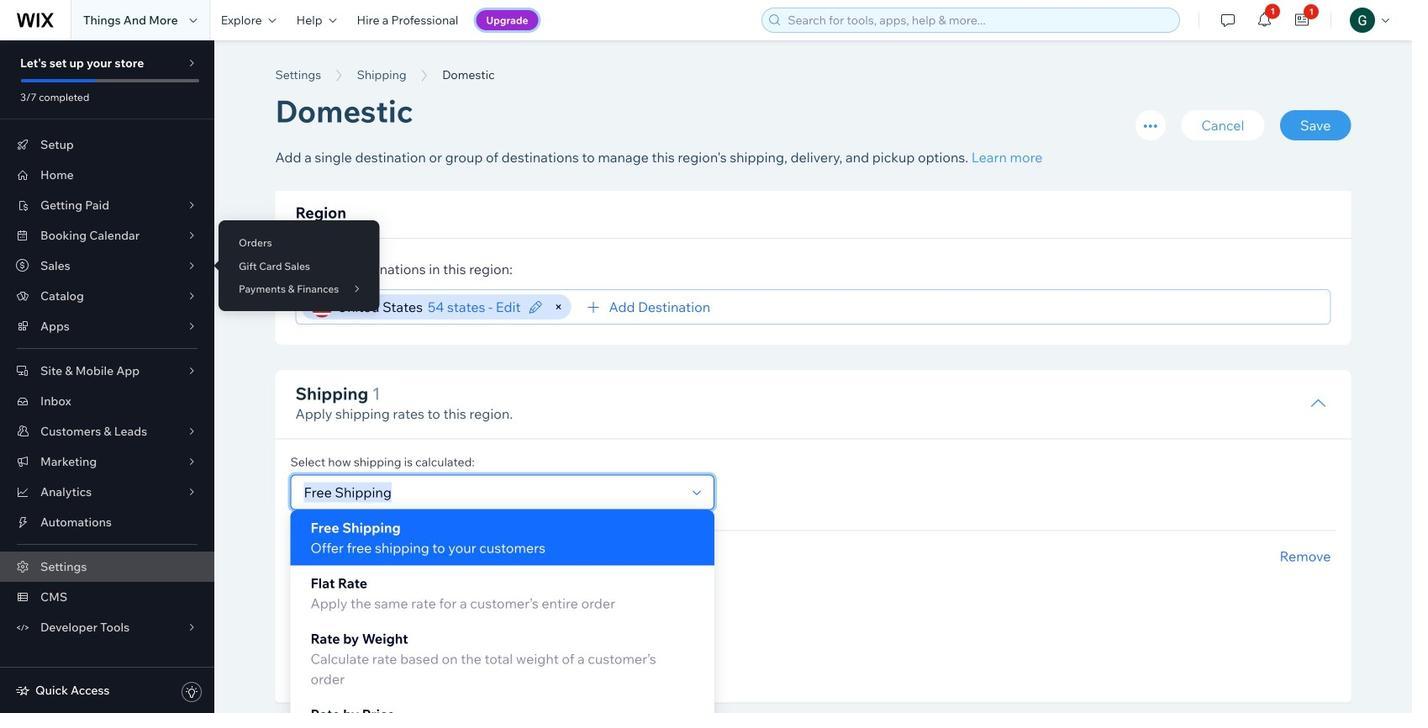 Task type: vqa. For each thing, say whether or not it's contained in the screenshot.
the 'to'
no



Task type: locate. For each thing, give the bounding box(es) containing it.
arrow up outline image
[[1311, 395, 1328, 412]]

e.g., 3 - 5 business days field
[[302, 638, 521, 666]]

option
[[291, 510, 715, 565]]

Search for tools, apps, help & more... field
[[783, 8, 1175, 32]]

sidebar element
[[0, 40, 214, 713]]

None field
[[716, 290, 1323, 324], [299, 476, 685, 509], [716, 290, 1323, 324], [299, 476, 685, 509]]

0 field
[[566, 638, 688, 666]]

list box
[[291, 510, 715, 713]]

e.g., Standard Shipping field
[[302, 567, 605, 596]]



